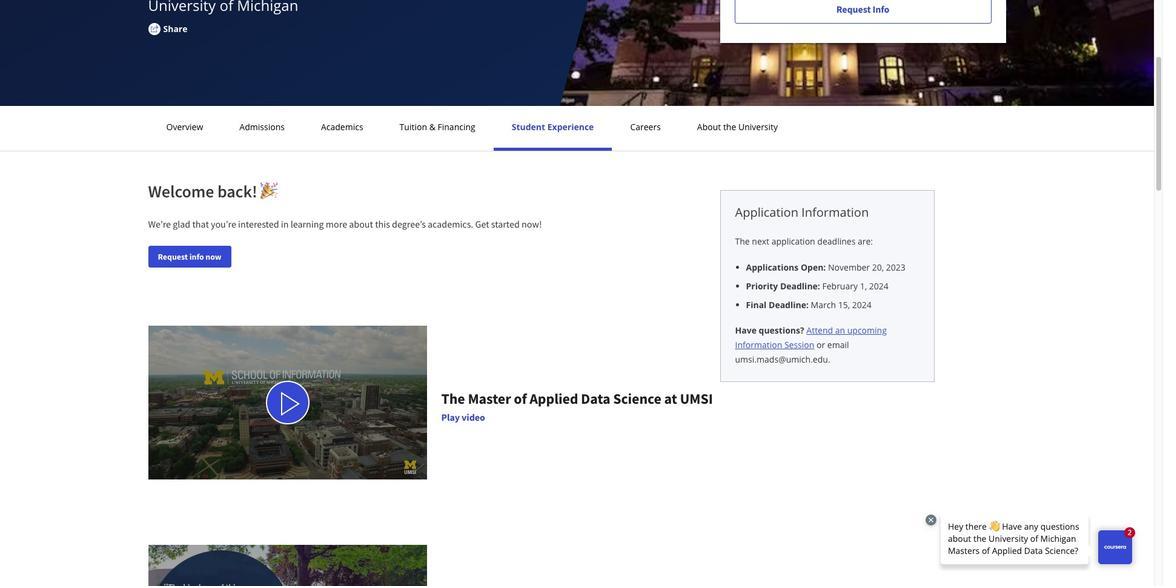 Task type: vqa. For each thing, say whether or not it's contained in the screenshot.
the bottommost 'DEADLINE:'
yes



Task type: describe. For each thing, give the bounding box(es) containing it.
or email umsi.mads@umich.edu.
[[735, 339, 849, 365]]

get
[[475, 218, 489, 230]]

science
[[613, 390, 661, 408]]

university
[[738, 121, 778, 133]]

request info now button
[[148, 246, 231, 268]]

session
[[784, 339, 814, 351]]

you're
[[211, 218, 236, 230]]

have
[[735, 325, 757, 336]]

interested
[[238, 218, 279, 230]]

data
[[581, 390, 610, 408]]

student experience
[[512, 121, 594, 133]]

academics.
[[428, 218, 473, 230]]

priority deadline: february 1, 2024
[[746, 280, 889, 292]]

info
[[189, 251, 204, 262]]

about the university
[[697, 121, 778, 133]]

share
[[163, 23, 188, 35]]

final deadline: march 15, 2024
[[746, 299, 872, 311]]

&
[[429, 121, 436, 133]]

deadlines
[[817, 236, 856, 247]]

request info
[[836, 3, 890, 15]]

started
[[491, 218, 520, 230]]

careers
[[630, 121, 661, 133]]

overview link
[[163, 121, 207, 133]]

student
[[512, 121, 545, 133]]

deadline: for priority deadline:
[[780, 280, 820, 292]]

financing
[[438, 121, 475, 133]]

experience
[[548, 121, 594, 133]]

in
[[281, 218, 289, 230]]

academics
[[321, 121, 363, 133]]

overview
[[166, 121, 203, 133]]

welcome back! 🎉
[[148, 181, 278, 202]]

applications open: november 20, 2023
[[746, 262, 906, 273]]

2023
[[886, 262, 906, 273]]

tuition & financing link
[[396, 121, 479, 133]]

request for request info
[[836, 3, 871, 15]]

applications
[[746, 262, 799, 273]]

umsi
[[680, 390, 713, 408]]

this
[[375, 218, 390, 230]]

admissions
[[239, 121, 285, 133]]

about
[[349, 218, 373, 230]]

share button
[[148, 22, 206, 35]]

the master of applied data science at umsi image
[[148, 326, 427, 480]]

questions?
[[759, 325, 804, 336]]

at
[[664, 390, 677, 408]]

info
[[873, 3, 890, 15]]

an
[[835, 325, 845, 336]]

application
[[735, 204, 798, 221]]

are:
[[858, 236, 873, 247]]

admissions link
[[236, 121, 288, 133]]

attend
[[807, 325, 833, 336]]

email
[[827, 339, 849, 351]]

the for master
[[441, 390, 465, 408]]

of
[[514, 390, 527, 408]]

video
[[462, 411, 485, 424]]

november
[[828, 262, 870, 273]]

application
[[772, 236, 815, 247]]

list item containing priority deadline:
[[746, 280, 919, 293]]

now!
[[522, 218, 542, 230]]

tuition & financing
[[400, 121, 475, 133]]

attend an upcoming information session
[[735, 325, 887, 351]]

request for request info now
[[158, 251, 188, 262]]



Task type: locate. For each thing, give the bounding box(es) containing it.
deadline: up questions? in the bottom of the page
[[769, 299, 809, 311]]

the
[[723, 121, 736, 133]]

information inside attend an upcoming information session
[[735, 339, 782, 351]]

0 horizontal spatial request
[[158, 251, 188, 262]]

0 vertical spatial deadline:
[[780, 280, 820, 292]]

0 vertical spatial list item
[[746, 261, 919, 274]]

upcoming
[[847, 325, 887, 336]]

play video button
[[441, 410, 485, 425]]

list item down applications open: november 20, 2023
[[746, 280, 919, 293]]

1 vertical spatial request
[[158, 251, 188, 262]]

the inside the master of applied data science at umsi play video
[[441, 390, 465, 408]]

more
[[326, 218, 347, 230]]

0 horizontal spatial information
[[735, 339, 782, 351]]

1 vertical spatial deadline:
[[769, 299, 809, 311]]

information up deadlines
[[802, 204, 869, 221]]

list item
[[746, 261, 919, 274], [746, 280, 919, 293], [746, 299, 919, 311]]

tuition
[[400, 121, 427, 133]]

0 vertical spatial information
[[802, 204, 869, 221]]

academics link
[[317, 121, 367, 133]]

welcome
[[148, 181, 214, 202]]

1 list item from the top
[[746, 261, 919, 274]]

the
[[735, 236, 750, 247], [441, 390, 465, 408]]

20,
[[872, 262, 884, 273]]

final
[[746, 299, 767, 311]]

1,
[[860, 280, 867, 292]]

why i chose mads image
[[148, 545, 427, 586]]

applied
[[530, 390, 578, 408]]

have questions?
[[735, 325, 804, 336]]

information down the have questions?
[[735, 339, 782, 351]]

careers link
[[627, 121, 664, 133]]

2 list item from the top
[[746, 280, 919, 293]]

1 vertical spatial information
[[735, 339, 782, 351]]

0 vertical spatial 2024
[[869, 280, 889, 292]]

0 horizontal spatial the
[[441, 390, 465, 408]]

2024 for priority deadline: february 1, 2024
[[869, 280, 889, 292]]

master
[[468, 390, 511, 408]]

priority
[[746, 280, 778, 292]]

2024 right 15,
[[852, 299, 872, 311]]

list item containing applications open:
[[746, 261, 919, 274]]

1 vertical spatial list item
[[746, 280, 919, 293]]

attend an upcoming information session link
[[735, 325, 887, 351]]

request inside button
[[836, 3, 871, 15]]

back!
[[217, 181, 257, 202]]

information
[[802, 204, 869, 221], [735, 339, 782, 351]]

2024
[[869, 280, 889, 292], [852, 299, 872, 311]]

1 vertical spatial the
[[441, 390, 465, 408]]

that
[[192, 218, 209, 230]]

list
[[740, 261, 919, 311]]

list item down february
[[746, 299, 919, 311]]

open:
[[801, 262, 826, 273]]

the for next
[[735, 236, 750, 247]]

🎉
[[261, 181, 278, 202]]

1 horizontal spatial request
[[836, 3, 871, 15]]

play
[[441, 411, 460, 424]]

3 list item from the top
[[746, 299, 919, 311]]

2024 for final deadline: march 15, 2024
[[852, 299, 872, 311]]

glad
[[173, 218, 190, 230]]

list item containing final deadline:
[[746, 299, 919, 311]]

request info button
[[735, 0, 991, 24]]

1 vertical spatial 2024
[[852, 299, 872, 311]]

request
[[836, 3, 871, 15], [158, 251, 188, 262]]

request info now
[[158, 251, 221, 262]]

the up play
[[441, 390, 465, 408]]

video presentation, the master of applied data science at umsi image
[[278, 392, 302, 416]]

request inside button
[[158, 251, 188, 262]]

the left next
[[735, 236, 750, 247]]

list item up february
[[746, 261, 919, 274]]

2 vertical spatial list item
[[746, 299, 919, 311]]

we're
[[148, 218, 171, 230]]

deadline:
[[780, 280, 820, 292], [769, 299, 809, 311]]

application information
[[735, 204, 869, 221]]

february
[[822, 280, 858, 292]]

1 horizontal spatial the
[[735, 236, 750, 247]]

now
[[206, 251, 221, 262]]

we're glad that you're interested in learning more about this degree's academics. get started now!
[[148, 218, 542, 230]]

next
[[752, 236, 769, 247]]

learning
[[291, 218, 324, 230]]

march
[[811, 299, 836, 311]]

about
[[697, 121, 721, 133]]

1 horizontal spatial information
[[802, 204, 869, 221]]

0 vertical spatial the
[[735, 236, 750, 247]]

2024 right 1,
[[869, 280, 889, 292]]

student experience link
[[508, 121, 598, 133]]

the next application deadlines are:
[[735, 236, 873, 247]]

umsi.mads@umich.edu.
[[735, 354, 830, 365]]

degree's
[[392, 218, 426, 230]]

list containing applications open:
[[740, 261, 919, 311]]

deadline: for final deadline:
[[769, 299, 809, 311]]

15,
[[838, 299, 850, 311]]

about the university link
[[694, 121, 782, 133]]

0 vertical spatial request
[[836, 3, 871, 15]]

deadline: up 'final deadline: march 15, 2024'
[[780, 280, 820, 292]]

the master of applied data science at umsi play video
[[441, 390, 713, 424]]

or
[[817, 339, 825, 351]]



